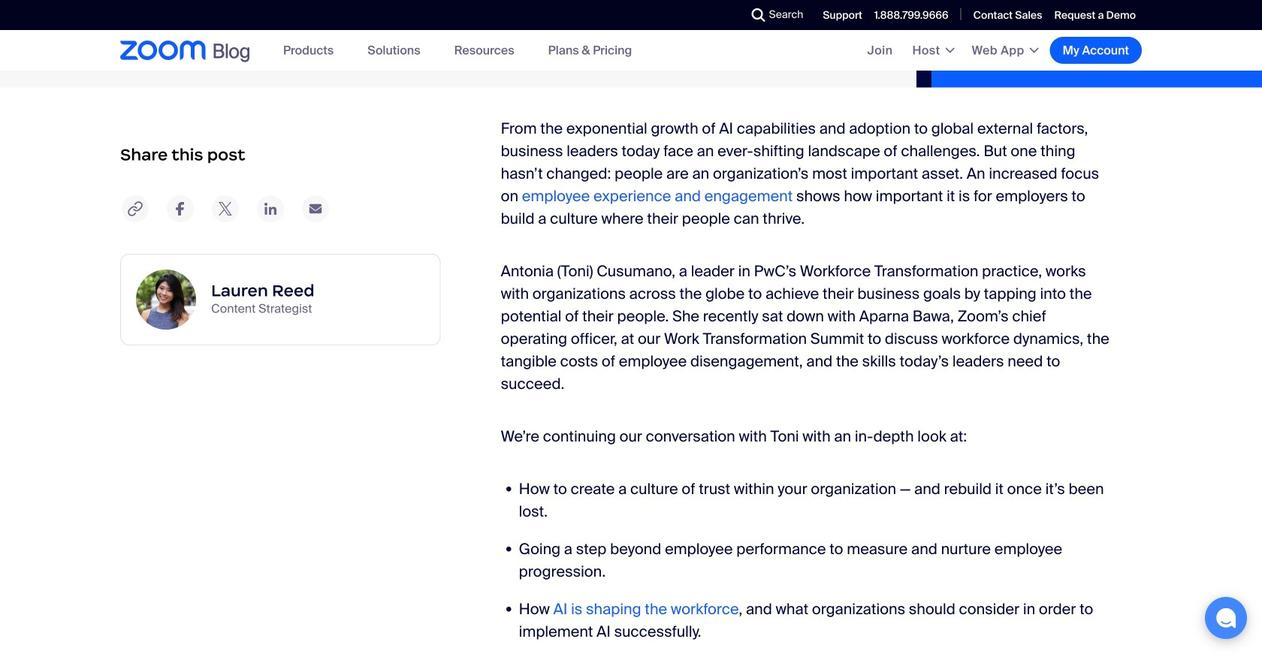 Task type: locate. For each thing, give the bounding box(es) containing it.
linkedin image
[[255, 194, 286, 224]]

logo blog.svg image
[[213, 40, 249, 64]]

twitter image
[[210, 194, 240, 224]]

social sharing element
[[120, 116, 441, 239]]

None search field
[[697, 3, 756, 27]]

search image
[[752, 8, 765, 22]]



Task type: vqa. For each thing, say whether or not it's contained in the screenshot.
And within the Zoom uses cookies and similar technologies as described in our cookie statement
no



Task type: describe. For each thing, give the bounding box(es) containing it.
facebook image
[[165, 194, 195, 224]]

lauren reed image
[[136, 270, 196, 330]]

copy link image
[[120, 194, 150, 224]]

search image
[[752, 8, 765, 22]]

email image
[[301, 194, 331, 224]]

zoom logo image
[[120, 41, 206, 60]]

open chat image
[[1216, 608, 1237, 629]]



